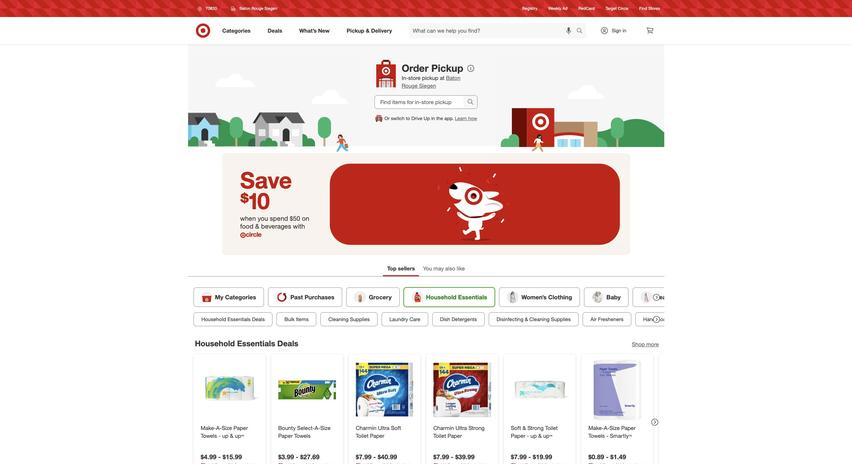 Task type: locate. For each thing, give the bounding box(es) containing it.
up inside 'soft & strong toilet paper - up & up™'
[[530, 432, 537, 439]]

baton inside dropdown button
[[239, 6, 250, 11]]

ultra up $40.99
[[378, 424, 389, 431]]

& inside when you spend $50 on food & beverages with circle
[[255, 222, 259, 230]]

0 vertical spatial siegen
[[265, 6, 277, 11]]

baton right at at the top
[[446, 75, 461, 81]]

more
[[646, 341, 659, 348]]

strong
[[468, 424, 485, 431], [527, 424, 543, 431]]

deals down baton rouge siegen dropdown button
[[268, 27, 282, 34]]

1 horizontal spatial up™
[[543, 432, 552, 439]]

categories down baton rouge siegen dropdown button
[[222, 27, 251, 34]]

rouge
[[251, 6, 263, 11], [402, 82, 418, 89]]

registry
[[522, 6, 538, 11]]

- up $4.99 - $15.99
[[218, 432, 221, 439]]

charmin up the $7.99 - $40.99
[[356, 424, 376, 431]]

categories link
[[217, 23, 259, 38]]

cleaning inside the cleaning supplies button
[[328, 316, 348, 322]]

2 make- from the left
[[588, 424, 604, 431]]

up™ up $15.99 at the left
[[235, 432, 244, 439]]

2 horizontal spatial a-
[[604, 424, 609, 431]]

charmin
[[356, 424, 376, 431], [433, 424, 454, 431]]

cleaning
[[328, 316, 348, 322], [529, 316, 549, 322]]

$7.99 for $7.99 - $40.99
[[356, 453, 371, 460]]

3 size from the left
[[609, 424, 620, 431]]

1 $7.99 from the left
[[356, 453, 371, 460]]

household inside button
[[201, 316, 226, 322]]

1 vertical spatial deals
[[252, 316, 265, 322]]

strong up $7.99 - $19.99
[[527, 424, 543, 431]]

make- inside "make-a-size paper towels - up & up™"
[[201, 424, 216, 431]]

1 up™ from the left
[[235, 432, 244, 439]]

paper down bounty
[[278, 432, 293, 439]]

at
[[440, 75, 445, 81]]

hand soap & sanitizers
[[643, 316, 697, 322]]

1 cleaning from the left
[[328, 316, 348, 322]]

up™ inside "make-a-size paper towels - up & up™"
[[235, 432, 244, 439]]

$7.99
[[356, 453, 371, 460], [433, 453, 449, 460], [511, 453, 527, 460]]

size up smartly™ on the bottom
[[609, 424, 620, 431]]

paper up smartly™ on the bottom
[[621, 424, 636, 431]]

- inside make-a-size paper towels - smartly™
[[606, 432, 608, 439]]

$4.99
[[201, 453, 216, 460]]

2 horizontal spatial $7.99
[[511, 453, 527, 460]]

charmin ultra strong toilet paper image
[[432, 359, 492, 420], [432, 359, 492, 420]]

1 horizontal spatial size
[[320, 424, 330, 431]]

supplies inside button
[[350, 316, 370, 322]]

2 up from the left
[[530, 432, 537, 439]]

what's new
[[299, 27, 330, 34]]

pickup up at at the top
[[431, 62, 463, 74]]

bounty select-a-size paper towels image
[[277, 359, 337, 420], [277, 359, 337, 420]]

up up $7.99 - $19.99
[[530, 432, 537, 439]]

strong inside 'soft & strong toilet paper - up & up™'
[[527, 424, 543, 431]]

charmin ultra soft toilet paper image
[[354, 359, 415, 420], [354, 359, 415, 420]]

2 horizontal spatial towels
[[588, 432, 605, 439]]

1 ultra from the left
[[378, 424, 389, 431]]

to
[[406, 115, 410, 121]]

toilet inside 'soft & strong toilet paper - up & up™'
[[545, 424, 558, 431]]

0 horizontal spatial baton
[[239, 6, 250, 11]]

strong up "$39.99"
[[468, 424, 485, 431]]

circle
[[618, 6, 629, 11]]

items
[[296, 316, 309, 322]]

What can we help you find? suggestions appear below search field
[[409, 23, 578, 38]]

1 horizontal spatial baton
[[446, 75, 461, 81]]

how
[[468, 115, 477, 121]]

$7.99 - $39.99
[[433, 453, 475, 460]]

charmin for $7.99 - $39.99
[[433, 424, 454, 431]]

0 vertical spatial household
[[426, 293, 456, 301]]

household essentials deals down the "household essentials deals" button
[[195, 338, 298, 348]]

up inside "make-a-size paper towels - up & up™"
[[222, 432, 228, 439]]

deals inside deals "link"
[[268, 27, 282, 34]]

baton rouge siegen button
[[227, 2, 282, 15]]

toilet inside charmin ultra soft toilet paper
[[356, 432, 368, 439]]

1 vertical spatial rouge
[[402, 82, 418, 89]]

1 towels from the left
[[201, 432, 217, 439]]

1 size from the left
[[222, 424, 232, 431]]

with
[[293, 222, 305, 230]]

& up '$19.99'
[[538, 432, 542, 439]]

size
[[222, 424, 232, 431], [320, 424, 330, 431], [609, 424, 620, 431]]

2 vertical spatial deals
[[277, 338, 298, 348]]

charmin ultra strong toilet paper link
[[433, 424, 491, 440]]

size up $15.99 at the left
[[222, 424, 232, 431]]

3 $7.99 from the left
[[511, 453, 527, 460]]

make-
[[201, 424, 216, 431], [588, 424, 604, 431]]

household down my
[[201, 316, 226, 322]]

1 supplies from the left
[[350, 316, 370, 322]]

- left smartly™ on the bottom
[[606, 432, 608, 439]]

deals link
[[262, 23, 291, 38]]

$0.89 - $1.49
[[588, 453, 626, 460]]

essentials inside button
[[227, 316, 250, 322]]

$7.99 left '$19.99'
[[511, 453, 527, 460]]

0 horizontal spatial towels
[[201, 432, 217, 439]]

1 a- from the left
[[216, 424, 222, 431]]

& up circle at left
[[255, 222, 259, 230]]

0 vertical spatial categories
[[222, 27, 251, 34]]

up up $4.99 - $15.99
[[222, 432, 228, 439]]

0 horizontal spatial baton rouge siegen
[[239, 6, 277, 11]]

delivery
[[371, 27, 392, 34]]

charmin inside "charmin ultra strong toilet paper"
[[433, 424, 454, 431]]

dish detergents button
[[432, 312, 485, 326]]

bounty select-a-size paper towels
[[278, 424, 330, 439]]

when you spend $50 on food & beverages with circle
[[240, 214, 309, 238]]

categories inside 'button'
[[225, 293, 256, 301]]

0 horizontal spatial rouge
[[251, 6, 263, 11]]

2 vertical spatial household
[[195, 338, 235, 348]]

$7.99 - $19.99
[[511, 453, 552, 460]]

up™ inside 'soft & strong toilet paper - up & up™'
[[543, 432, 552, 439]]

strong for $19.99
[[527, 424, 543, 431]]

rouge up deals "link"
[[251, 6, 263, 11]]

strong inside "charmin ultra strong toilet paper"
[[468, 424, 485, 431]]

sign in
[[612, 28, 626, 33]]

1 vertical spatial household essentials deals
[[195, 338, 298, 348]]

- left "$39.99"
[[451, 453, 453, 460]]

0 vertical spatial baton
[[239, 6, 250, 11]]

like
[[457, 265, 465, 272]]

a- inside make-a-size paper towels - smartly™
[[604, 424, 609, 431]]

0 vertical spatial household essentials deals
[[201, 316, 265, 322]]

1 horizontal spatial siegen
[[419, 82, 436, 89]]

beverages
[[261, 222, 291, 230]]

size inside make-a-size paper towels - smartly™
[[609, 424, 620, 431]]

soft inside 'soft & strong toilet paper - up & up™'
[[511, 424, 521, 431]]

beauty button
[[633, 287, 683, 307]]

1 vertical spatial in
[[431, 115, 435, 121]]

order pickup
[[402, 62, 463, 74]]

2 strong from the left
[[527, 424, 543, 431]]

paper inside make-a-size paper towels - smartly™
[[621, 424, 636, 431]]

- left '$19.99'
[[528, 453, 531, 460]]

toilet up $7.99 - $39.99 at the bottom of the page
[[433, 432, 446, 439]]

make-a-size paper towels - up & up™
[[201, 424, 248, 439]]

2 charmin from the left
[[433, 424, 454, 431]]

circle
[[246, 230, 261, 238]]

soft & strong toilet paper - up & up™ image
[[509, 359, 570, 420], [509, 359, 570, 420]]

$7.99 for $7.99 - $39.99
[[433, 453, 449, 460]]

towels up $4.99
[[201, 432, 217, 439]]

a- inside "make-a-size paper towels - up & up™"
[[216, 424, 222, 431]]

1 horizontal spatial pickup
[[431, 62, 463, 74]]

a- up $4.99 - $15.99
[[216, 424, 222, 431]]

pickup left delivery
[[347, 27, 364, 34]]

0 horizontal spatial in
[[431, 115, 435, 121]]

rouge down 'in-'
[[402, 82, 418, 89]]

0 horizontal spatial soft
[[391, 424, 401, 431]]

up™ for $7.99 - $19.99
[[543, 432, 552, 439]]

cleaning down purchases
[[328, 316, 348, 322]]

a- inside bounty select-a-size paper towels
[[315, 424, 320, 431]]

paper inside charmin ultra soft toilet paper
[[370, 432, 384, 439]]

deals down "bulk" in the bottom left of the page
[[277, 338, 298, 348]]

size right select-
[[320, 424, 330, 431]]

up™
[[235, 432, 244, 439], [543, 432, 552, 439]]

up for $19.99
[[530, 432, 537, 439]]

- left $40.99
[[373, 453, 376, 460]]

categories
[[222, 27, 251, 34], [225, 293, 256, 301]]

3 a- from the left
[[604, 424, 609, 431]]

essentials down the "household essentials deals" button
[[237, 338, 275, 348]]

baton
[[239, 6, 250, 11], [446, 75, 461, 81]]

2 size from the left
[[320, 424, 330, 431]]

$27.69
[[300, 453, 319, 460]]

towels up $0.89
[[588, 432, 605, 439]]

1 horizontal spatial toilet
[[433, 432, 446, 439]]

2 towels from the left
[[294, 432, 310, 439]]

siegen
[[265, 6, 277, 11], [419, 82, 436, 89]]

ultra for $39.99
[[455, 424, 467, 431]]

fresheners
[[598, 316, 623, 322]]

2 $7.99 from the left
[[433, 453, 449, 460]]

make- for $0.89 - $1.49
[[588, 424, 604, 431]]

toilet up '$19.99'
[[545, 424, 558, 431]]

up
[[222, 432, 228, 439], [530, 432, 537, 439]]

1 horizontal spatial in
[[623, 28, 626, 33]]

siegen inside dropdown button
[[265, 6, 277, 11]]

- left "$1.49"
[[606, 453, 609, 460]]

1 horizontal spatial cleaning
[[529, 316, 549, 322]]

paper up $7.99 - $19.99
[[511, 432, 525, 439]]

bounty
[[278, 424, 296, 431]]

a- for $0.89
[[604, 424, 609, 431]]

in
[[623, 28, 626, 33], [431, 115, 435, 121]]

towels for $0.89
[[588, 432, 605, 439]]

towels inside "make-a-size paper towels - up & up™"
[[201, 432, 217, 439]]

1 vertical spatial categories
[[225, 293, 256, 301]]

target
[[606, 6, 617, 11]]

2 ultra from the left
[[455, 424, 467, 431]]

1 vertical spatial pickup
[[431, 62, 463, 74]]

care
[[409, 316, 420, 322]]

cleaning down women's clothing button
[[529, 316, 549, 322]]

0 vertical spatial rouge
[[251, 6, 263, 11]]

deals
[[268, 27, 282, 34], [252, 316, 265, 322], [277, 338, 298, 348]]

1 soft from the left
[[391, 424, 401, 431]]

soap
[[657, 316, 669, 322]]

& right soap
[[670, 316, 673, 322]]

paper inside "charmin ultra strong toilet paper"
[[447, 432, 462, 439]]

cleaning supplies
[[328, 316, 370, 322]]

2 cleaning from the left
[[529, 316, 549, 322]]

pickup inside 'link'
[[347, 27, 364, 34]]

0 horizontal spatial pickup
[[347, 27, 364, 34]]

0 horizontal spatial $7.99
[[356, 453, 371, 460]]

household essentials deals down my categories on the left bottom of the page
[[201, 316, 265, 322]]

essentials
[[458, 293, 487, 301], [227, 316, 250, 322], [237, 338, 275, 348]]

2 supplies from the left
[[551, 316, 571, 322]]

2 horizontal spatial size
[[609, 424, 620, 431]]

shop more button
[[632, 340, 659, 348]]

2 vertical spatial essentials
[[237, 338, 275, 348]]

deals left "bulk" in the bottom left of the page
[[252, 316, 265, 322]]

soft inside charmin ultra soft toilet paper
[[391, 424, 401, 431]]

1 make- from the left
[[201, 424, 216, 431]]

$7.99 left "$39.99"
[[433, 453, 449, 460]]

household up dish
[[426, 293, 456, 301]]

learn
[[455, 115, 467, 121]]

a-
[[216, 424, 222, 431], [315, 424, 320, 431], [604, 424, 609, 431]]

$7.99 left $40.99
[[356, 453, 371, 460]]

2 up™ from the left
[[543, 432, 552, 439]]

baby button
[[584, 287, 628, 307]]

1 strong from the left
[[468, 424, 485, 431]]

laundry care
[[389, 316, 420, 322]]

1 charmin from the left
[[356, 424, 376, 431]]

a- up $27.69
[[315, 424, 320, 431]]

1 horizontal spatial ultra
[[455, 424, 467, 431]]

2 soft from the left
[[511, 424, 521, 431]]

toilet up the $7.99 - $40.99
[[356, 432, 368, 439]]

in right up
[[431, 115, 435, 121]]

0 horizontal spatial strong
[[468, 424, 485, 431]]

2 horizontal spatial toilet
[[545, 424, 558, 431]]

search
[[573, 28, 590, 35]]

0 vertical spatial pickup
[[347, 27, 364, 34]]

1 horizontal spatial charmin
[[433, 424, 454, 431]]

- for $7.99 - $39.99
[[451, 453, 453, 460]]

categories right my
[[225, 293, 256, 301]]

0 horizontal spatial supplies
[[350, 316, 370, 322]]

women's clothing
[[521, 293, 572, 301]]

paper up the $7.99 - $40.99
[[370, 432, 384, 439]]

ultra up "$39.99"
[[455, 424, 467, 431]]

soft up $7.99 - $19.99
[[511, 424, 521, 431]]

rouge inside baton rouge siegen
[[402, 82, 418, 89]]

1 horizontal spatial strong
[[527, 424, 543, 431]]

you
[[423, 265, 432, 272]]

paper inside bounty select-a-size paper towels
[[278, 432, 293, 439]]

what's
[[299, 27, 317, 34]]

make- inside make-a-size paper towels - smartly™
[[588, 424, 604, 431]]

make-a-size paper towels - up & up™ image
[[199, 359, 260, 420], [199, 359, 260, 420]]

up™ up '$19.99'
[[543, 432, 552, 439]]

1 vertical spatial essentials
[[227, 316, 250, 322]]

0 vertical spatial deals
[[268, 27, 282, 34]]

& up $7.99 - $19.99
[[522, 424, 526, 431]]

paper for $7.99 - $19.99
[[511, 432, 525, 439]]

toilet inside "charmin ultra strong toilet paper"
[[433, 432, 446, 439]]

1 horizontal spatial towels
[[294, 432, 310, 439]]

0 horizontal spatial toilet
[[356, 432, 368, 439]]

0 horizontal spatial up
[[222, 432, 228, 439]]

- for $4.99 - $15.99
[[218, 453, 221, 460]]

siegen up deals "link"
[[265, 6, 277, 11]]

in right sign
[[623, 28, 626, 33]]

0 horizontal spatial up™
[[235, 432, 244, 439]]

charmin ultra strong toilet paper
[[433, 424, 485, 439]]

1 horizontal spatial up
[[530, 432, 537, 439]]

paper
[[233, 424, 248, 431], [621, 424, 636, 431], [278, 432, 293, 439], [370, 432, 384, 439], [447, 432, 462, 439], [511, 432, 525, 439]]

or switch to drive up in the app. learn how
[[384, 115, 477, 121]]

supplies down clothing
[[551, 316, 571, 322]]

baton rouge siegen inside dropdown button
[[239, 6, 277, 11]]

- right $4.99
[[218, 453, 221, 460]]

- right $3.99
[[296, 453, 298, 460]]

top sellers
[[387, 265, 415, 272]]

towels
[[201, 432, 217, 439], [294, 432, 310, 439], [588, 432, 605, 439]]

household down the "household essentials deals" button
[[195, 338, 235, 348]]

essentials up detergents
[[458, 293, 487, 301]]

0 horizontal spatial ultra
[[378, 424, 389, 431]]

deals inside the "household essentials deals" button
[[252, 316, 265, 322]]

air
[[590, 316, 597, 322]]

& up $15.99 at the left
[[230, 432, 233, 439]]

0 vertical spatial baton rouge siegen
[[239, 6, 277, 11]]

cleaning inside disinfecting & cleaning supplies 'button'
[[529, 316, 549, 322]]

1 horizontal spatial rouge
[[402, 82, 418, 89]]

target circle
[[606, 6, 629, 11]]

towels inside make-a-size paper towels - smartly™
[[588, 432, 605, 439]]

0 horizontal spatial cleaning
[[328, 316, 348, 322]]

charmin up $7.99 - $39.99 at the bottom of the page
[[433, 424, 454, 431]]

& left delivery
[[366, 27, 370, 34]]

- for $7.99 - $19.99
[[528, 453, 531, 460]]

supplies down grocery button
[[350, 316, 370, 322]]

- inside 'soft & strong toilet paper - up & up™'
[[527, 432, 529, 439]]

paper up $7.99 - $39.99 at the bottom of the page
[[447, 432, 462, 439]]

1 horizontal spatial baton rouge siegen
[[402, 75, 461, 89]]

0 horizontal spatial size
[[222, 424, 232, 431]]

baton rouge siegen
[[239, 6, 277, 11], [402, 75, 461, 89]]

make- up $4.99
[[201, 424, 216, 431]]

1 vertical spatial household
[[201, 316, 226, 322]]

baby
[[606, 293, 621, 301]]

0 horizontal spatial siegen
[[265, 6, 277, 11]]

1 horizontal spatial $7.99
[[433, 453, 449, 460]]

0 horizontal spatial charmin
[[356, 424, 376, 431]]

3 towels from the left
[[588, 432, 605, 439]]

ultra inside "charmin ultra strong toilet paper"
[[455, 424, 467, 431]]

siegen down pickup
[[419, 82, 436, 89]]

size inside "make-a-size paper towels - up & up™"
[[222, 424, 232, 431]]

1 horizontal spatial soft
[[511, 424, 521, 431]]

ultra
[[378, 424, 389, 431], [455, 424, 467, 431]]

air fresheners
[[590, 316, 623, 322]]

bulk items
[[284, 316, 309, 322]]

make- up $0.89
[[588, 424, 604, 431]]

paper up $15.99 at the left
[[233, 424, 248, 431]]

0 vertical spatial in
[[623, 28, 626, 33]]

1 vertical spatial siegen
[[419, 82, 436, 89]]

ultra inside charmin ultra soft toilet paper
[[378, 424, 389, 431]]

$3.99
[[278, 453, 294, 460]]

stores
[[648, 6, 660, 11]]

dish
[[440, 316, 450, 322]]

0 horizontal spatial make-
[[201, 424, 216, 431]]

towels down select-
[[294, 432, 310, 439]]

1 horizontal spatial a-
[[315, 424, 320, 431]]

new
[[318, 27, 330, 34]]

toilet
[[545, 424, 558, 431], [356, 432, 368, 439], [433, 432, 446, 439]]

2 a- from the left
[[315, 424, 320, 431]]

baton up the categories link
[[239, 6, 250, 11]]

0 horizontal spatial a-
[[216, 424, 222, 431]]

sellers
[[398, 265, 415, 272]]

baton rouge siegen down order pickup
[[402, 75, 461, 89]]

$7.99 for $7.99 - $19.99
[[511, 453, 527, 460]]

hand soap & sanitizers button
[[635, 312, 705, 326]]

essentials down my categories on the left bottom of the page
[[227, 316, 250, 322]]

make-a-size paper towels - smartly™ image
[[587, 359, 648, 420], [587, 359, 648, 420]]

$1.49
[[610, 453, 626, 460]]

& right the disinfecting
[[525, 316, 528, 322]]

0 vertical spatial essentials
[[458, 293, 487, 301]]

1 horizontal spatial supplies
[[551, 316, 571, 322]]

paper inside 'soft & strong toilet paper - up & up™'
[[511, 432, 525, 439]]

1 up from the left
[[222, 432, 228, 439]]

charmin inside charmin ultra soft toilet paper
[[356, 424, 376, 431]]

a- up "$0.89 - $1.49"
[[604, 424, 609, 431]]

also
[[445, 265, 455, 272]]

- up $7.99 - $19.99
[[527, 432, 529, 439]]

soft up $40.99
[[391, 424, 401, 431]]

size for $4.99
[[222, 424, 232, 431]]

bounty select-a-size paper towels link
[[278, 424, 336, 440]]

- for $7.99 - $40.99
[[373, 453, 376, 460]]

baton rouge siegen up deals "link"
[[239, 6, 277, 11]]

1 horizontal spatial make-
[[588, 424, 604, 431]]



Task type: describe. For each thing, give the bounding box(es) containing it.
size for $0.89
[[609, 424, 620, 431]]

beauty
[[655, 293, 675, 301]]

towels for $4.99
[[201, 432, 217, 439]]

laundry care button
[[381, 312, 428, 326]]

weekly
[[548, 6, 561, 11]]

$4.99 - $15.99
[[201, 453, 242, 460]]

select-
[[297, 424, 315, 431]]

paper for $7.99 - $40.99
[[370, 432, 384, 439]]

$50
[[290, 214, 300, 222]]

& inside 'button'
[[525, 316, 528, 322]]

search button
[[573, 23, 590, 39]]

- inside "make-a-size paper towels - up & up™"
[[218, 432, 221, 439]]

may
[[434, 265, 444, 272]]

top sellers link
[[383, 262, 419, 276]]

1 vertical spatial baton
[[446, 75, 461, 81]]

bulk
[[284, 316, 294, 322]]

find stores link
[[639, 6, 660, 11]]

1 vertical spatial baton rouge siegen
[[402, 75, 461, 89]]

make-a-size paper towels - smartly™ link
[[588, 424, 646, 440]]

up for $15.99
[[222, 432, 228, 439]]

essentials inside button
[[458, 293, 487, 301]]

$19.99
[[533, 453, 552, 460]]

target circle link
[[606, 6, 629, 11]]

make-a-size paper towels - smartly™
[[588, 424, 636, 439]]

when
[[240, 214, 256, 222]]

rouge inside dropdown button
[[251, 6, 263, 11]]

ultra for $40.99
[[378, 424, 389, 431]]

you
[[258, 214, 268, 222]]

my categories
[[215, 293, 256, 301]]

supplies inside 'button'
[[551, 316, 571, 322]]

towels inside bounty select-a-size paper towels
[[294, 432, 310, 439]]

redcard
[[579, 6, 595, 11]]

size inside bounty select-a-size paper towels
[[320, 424, 330, 431]]

- for $3.99 - $27.69
[[296, 453, 298, 460]]

detergents
[[452, 316, 477, 322]]

disinfecting & cleaning supplies
[[497, 316, 571, 322]]

charmin ultra soft toilet paper link
[[356, 424, 414, 440]]

the
[[436, 115, 443, 121]]

save
[[240, 166, 292, 194]]

ad
[[563, 6, 568, 11]]

make- for $4.99 - $15.99
[[201, 424, 216, 431]]

pickup
[[422, 75, 438, 81]]

or
[[384, 115, 390, 121]]

up™ for $4.99 - $15.99
[[235, 432, 244, 439]]

drive
[[411, 115, 422, 121]]

up
[[424, 115, 430, 121]]

toilet for $7.99 - $40.99
[[356, 432, 368, 439]]

purchases
[[304, 293, 334, 301]]

laundry
[[389, 316, 408, 322]]

& inside 'link'
[[366, 27, 370, 34]]

find stores
[[639, 6, 660, 11]]

$7.99 - $40.99
[[356, 453, 397, 460]]

make-a-size paper towels - up & up™ link
[[201, 424, 258, 440]]

clothing
[[548, 293, 572, 301]]

siegen inside baton rouge siegen
[[419, 82, 436, 89]]

toilet for $7.99 - $39.99
[[433, 432, 446, 439]]

pickup & delivery link
[[341, 23, 401, 38]]

food
[[240, 222, 253, 230]]

household essentials deals button
[[193, 312, 272, 326]]

past purchases
[[290, 293, 334, 301]]

shop more
[[632, 341, 659, 348]]

Find items for in-store pickup search field
[[375, 96, 464, 108]]

registry link
[[522, 6, 538, 11]]

- for $0.89 - $1.49
[[606, 453, 609, 460]]

charmin ultra soft toilet paper
[[356, 424, 401, 439]]

hand
[[643, 316, 655, 322]]

household essentials deals inside button
[[201, 316, 265, 322]]

sanitizers
[[675, 316, 697, 322]]

$10
[[240, 187, 270, 215]]

strong for $39.99
[[468, 424, 485, 431]]

learn how button
[[455, 115, 477, 122]]

$0.89
[[588, 453, 604, 460]]

smartly™
[[610, 432, 632, 439]]

store
[[408, 75, 421, 81]]

$15.99
[[223, 453, 242, 460]]

charmin for $7.99 - $40.99
[[356, 424, 376, 431]]

$40.99
[[378, 453, 397, 460]]

order
[[402, 62, 429, 74]]

my categories button
[[193, 287, 264, 307]]

& inside "make-a-size paper towels - up & up™"
[[230, 432, 233, 439]]

grocery button
[[346, 287, 399, 307]]

a- for $4.99
[[216, 424, 222, 431]]

on
[[302, 214, 309, 222]]

grocery
[[369, 293, 392, 301]]

70820 button
[[193, 2, 224, 15]]

household essentials button
[[403, 287, 495, 307]]

& inside button
[[670, 316, 673, 322]]

cleaning supplies button
[[320, 312, 377, 326]]

bulk items button
[[277, 312, 316, 326]]

switch
[[391, 115, 405, 121]]

disinfecting & cleaning supplies button
[[489, 312, 579, 326]]

household inside button
[[426, 293, 456, 301]]

shop
[[632, 341, 645, 348]]

sign
[[612, 28, 621, 33]]

paper for $7.99 - $39.99
[[447, 432, 462, 439]]

you may also like
[[423, 265, 465, 272]]

toilet for $7.99 - $19.99
[[545, 424, 558, 431]]

soft & strong toilet paper - up & up™
[[511, 424, 558, 439]]

paper inside "make-a-size paper towels - up & up™"
[[233, 424, 248, 431]]

pickup & delivery
[[347, 27, 392, 34]]

paper for $3.99 - $27.69
[[278, 432, 293, 439]]



Task type: vqa. For each thing, say whether or not it's contained in the screenshot.
Fewer
no



